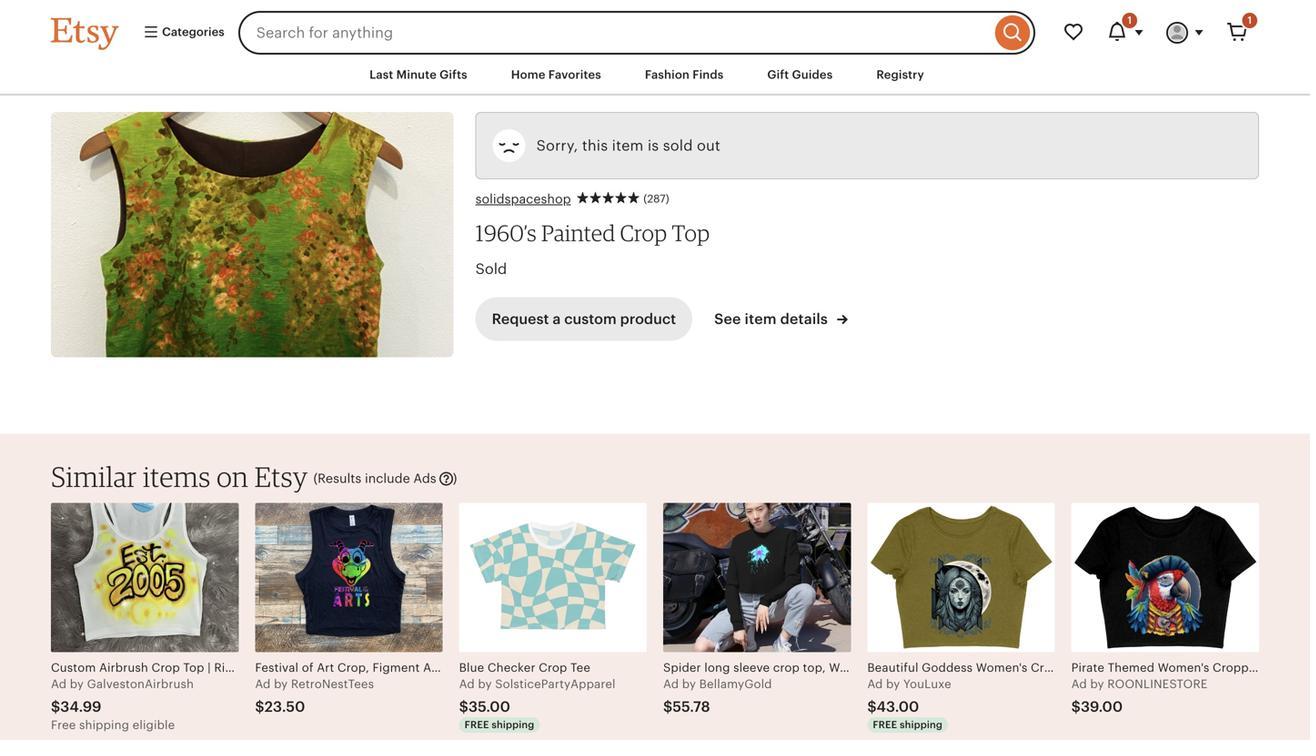 Task type: locate. For each thing, give the bounding box(es) containing it.
None search field
[[238, 11, 1036, 55]]

a left youluxe
[[868, 677, 876, 691]]

1 y from the left
[[77, 677, 84, 691]]

shipping inside a d b y galvestonairbrush $ 34.99 free shipping eligible
[[79, 718, 129, 732]]

out
[[697, 138, 721, 154]]

a inside blue checker crop tee a d b y solsticepartyapparel $ 35.00 free shipping
[[459, 677, 468, 691]]

5 d from the left
[[876, 677, 883, 691]]

custom
[[565, 311, 617, 327]]

y for 43.00
[[894, 677, 901, 691]]

3 d from the left
[[467, 677, 475, 691]]

( results include ads
[[314, 471, 437, 486]]

pirate themed women's cropped t-shirt - paint crop top - bird crop tee shirt image
[[1072, 503, 1260, 652]]

b inside a d b y retronesttees $ 23.50
[[274, 677, 282, 691]]

categories banner
[[18, 0, 1293, 55]]

free inside blue checker crop tee a d b y solsticepartyapparel $ 35.00 free shipping
[[465, 719, 489, 731]]

0 horizontal spatial free
[[465, 719, 489, 731]]

a down the blue
[[459, 677, 468, 691]]

shipping down 43.00
[[900, 719, 943, 731]]

2 $ from the left
[[255, 699, 265, 715]]

y up 43.00
[[894, 677, 901, 691]]

item right 'see'
[[745, 311, 777, 327]]

a left retronesttees
[[255, 677, 263, 691]]

a inside a d b y bellamygold $ 55.78
[[664, 677, 672, 691]]

b up 43.00
[[887, 677, 894, 691]]

6 d from the left
[[1080, 677, 1088, 691]]

$ for 55.78
[[664, 699, 673, 715]]

4 y from the left
[[690, 677, 696, 691]]

gifts
[[440, 68, 468, 81]]

registry
[[877, 68, 925, 81]]

gift
[[768, 68, 789, 81]]

galvestonairbrush
[[87, 677, 194, 691]]

$ for 43.00
[[868, 699, 877, 715]]

crop for painted
[[621, 219, 668, 246]]

1 horizontal spatial crop
[[621, 219, 668, 246]]

similar items on etsy
[[51, 460, 308, 493]]

6 $ from the left
[[1072, 699, 1081, 715]]

y inside "a d b y roonlinestore $ 39.00"
[[1098, 677, 1105, 691]]

$ inside a d b y bellamygold $ 55.78
[[664, 699, 673, 715]]

1 horizontal spatial shipping
[[492, 719, 535, 731]]

y up the 23.50
[[281, 677, 288, 691]]

0 horizontal spatial item
[[612, 138, 644, 154]]

crop inside blue checker crop tee a d b y solsticepartyapparel $ 35.00 free shipping
[[539, 661, 568, 674]]

y up 34.99
[[77, 677, 84, 691]]

a for 39.00
[[1072, 677, 1080, 691]]

b up 55.78
[[682, 677, 690, 691]]

y up 55.78
[[690, 677, 696, 691]]

see
[[715, 311, 741, 327]]

3 $ from the left
[[459, 699, 469, 715]]

festival of art crop, figment arts shirt, women figment arts, epcot festival crop, figment baby tee, epcot tank top, farts festival image
[[255, 503, 443, 652]]

a inside "a d b y roonlinestore $ 39.00"
[[1072, 677, 1080, 691]]

1 b from the left
[[70, 677, 78, 691]]

1 inside dropdown button
[[1128, 15, 1132, 26]]

d inside "a d b y roonlinestore $ 39.00"
[[1080, 677, 1088, 691]]

1 free from the left
[[465, 719, 489, 731]]

b up the '39.00'
[[1091, 677, 1099, 691]]

d
[[59, 677, 67, 691], [263, 677, 271, 691], [467, 677, 475, 691], [672, 677, 679, 691], [876, 677, 883, 691], [1080, 677, 1088, 691]]

sorry, this item is sold out
[[537, 138, 721, 154]]

crop up solsticepartyapparel
[[539, 661, 568, 674]]

d down the blue
[[467, 677, 475, 691]]

solsticepartyapparel
[[495, 677, 616, 691]]

item left is
[[612, 138, 644, 154]]

(287)
[[644, 193, 670, 205]]

1 $ from the left
[[51, 699, 60, 715]]

1 d from the left
[[59, 677, 67, 691]]

0 horizontal spatial 1
[[1128, 15, 1132, 26]]

1 horizontal spatial free
[[873, 719, 898, 731]]

d up the '39.00'
[[1080, 677, 1088, 691]]

free
[[51, 718, 76, 732]]

2 horizontal spatial shipping
[[900, 719, 943, 731]]

5 $ from the left
[[868, 699, 877, 715]]

d inside a d b y galvestonairbrush $ 34.99 free shipping eligible
[[59, 677, 67, 691]]

a d b y roonlinestore $ 39.00
[[1072, 677, 1208, 715]]

free
[[465, 719, 489, 731], [873, 719, 898, 731]]

2 y from the left
[[281, 677, 288, 691]]

include
[[365, 471, 410, 486]]

free down 35.00 at the left bottom of the page
[[465, 719, 489, 731]]

crop down (287)
[[621, 219, 668, 246]]

$ inside a d b y galvestonairbrush $ 34.99 free shipping eligible
[[51, 699, 60, 715]]

1 horizontal spatial item
[[745, 311, 777, 327]]

d up the 23.50
[[263, 677, 271, 691]]

5 b from the left
[[887, 677, 894, 691]]

favorites
[[549, 68, 602, 81]]

request a custom product link
[[476, 297, 693, 341]]

3 b from the left
[[478, 677, 486, 691]]

a d b y bellamygold $ 55.78
[[664, 677, 773, 715]]

b inside a d b y youluxe $ 43.00 free shipping
[[887, 677, 894, 691]]

2 d from the left
[[263, 677, 271, 691]]

1
[[1128, 15, 1132, 26], [1248, 15, 1253, 26]]

registry link
[[863, 58, 938, 91]]

$
[[51, 699, 60, 715], [255, 699, 265, 715], [459, 699, 469, 715], [664, 699, 673, 715], [868, 699, 877, 715], [1072, 699, 1081, 715]]

b inside a d b y bellamygold $ 55.78
[[682, 677, 690, 691]]

y inside a d b y bellamygold $ 55.78
[[690, 677, 696, 691]]

y inside a d b y galvestonairbrush $ 34.99 free shipping eligible
[[77, 677, 84, 691]]

a left custom
[[553, 311, 561, 327]]

$ inside "a d b y roonlinestore $ 39.00"
[[1072, 699, 1081, 715]]

3 y from the left
[[486, 677, 492, 691]]

b inside a d b y galvestonairbrush $ 34.99 free shipping eligible
[[70, 677, 78, 691]]

painted
[[542, 219, 616, 246]]

5 y from the left
[[894, 677, 901, 691]]

fashion finds link
[[632, 58, 738, 91]]

d inside a d b y retronesttees $ 23.50
[[263, 677, 271, 691]]

1 vertical spatial crop
[[539, 661, 568, 674]]

a up free
[[51, 677, 59, 691]]

y inside a d b y youluxe $ 43.00 free shipping
[[894, 677, 901, 691]]

checker
[[488, 661, 536, 674]]

b down the blue
[[478, 677, 486, 691]]

2 free from the left
[[873, 719, 898, 731]]

4 b from the left
[[682, 677, 690, 691]]

b inside "a d b y roonlinestore $ 39.00"
[[1091, 677, 1099, 691]]

a inside a d b y retronesttees $ 23.50
[[255, 677, 263, 691]]

request a custom product
[[492, 311, 676, 327]]

a for 55.78
[[664, 677, 672, 691]]

39.00
[[1081, 699, 1124, 715]]

y inside a d b y retronesttees $ 23.50
[[281, 677, 288, 691]]

roonlinestore
[[1108, 677, 1208, 691]]

blue
[[459, 661, 485, 674]]

similar
[[51, 460, 137, 493]]

d for 43.00
[[876, 677, 883, 691]]

shipping
[[79, 718, 129, 732], [492, 719, 535, 731], [900, 719, 943, 731]]

d inside a d b y bellamygold $ 55.78
[[672, 677, 679, 691]]

shipping down 35.00 at the left bottom of the page
[[492, 719, 535, 731]]

y up 35.00 at the left bottom of the page
[[486, 677, 492, 691]]

a
[[553, 311, 561, 327], [51, 677, 59, 691], [255, 677, 263, 691], [459, 677, 468, 691], [664, 677, 672, 691], [868, 677, 876, 691], [1072, 677, 1080, 691]]

last
[[370, 68, 394, 81]]

items
[[143, 460, 211, 493]]

$ inside a d b y youluxe $ 43.00 free shipping
[[868, 699, 877, 715]]

35.00
[[469, 699, 511, 715]]

34.99
[[60, 699, 102, 715]]

y
[[77, 677, 84, 691], [281, 677, 288, 691], [486, 677, 492, 691], [690, 677, 696, 691], [894, 677, 901, 691], [1098, 677, 1105, 691]]

4 $ from the left
[[664, 699, 673, 715]]

1960's
[[476, 219, 537, 246]]

a inside "link"
[[553, 311, 561, 327]]

menu bar containing last minute gifts
[[18, 55, 1293, 96]]

$ inside a d b y retronesttees $ 23.50
[[255, 699, 265, 715]]

d inside a d b y youluxe $ 43.00 free shipping
[[876, 677, 883, 691]]

6 b from the left
[[1091, 677, 1099, 691]]

shipping inside a d b y youluxe $ 43.00 free shipping
[[900, 719, 943, 731]]

0 horizontal spatial crop
[[539, 661, 568, 674]]

y for 39.00
[[1098, 677, 1105, 691]]

b inside blue checker crop tee a d b y solsticepartyapparel $ 35.00 free shipping
[[478, 677, 486, 691]]

b up the 23.50
[[274, 677, 282, 691]]

$ for 23.50
[[255, 699, 265, 715]]

crop
[[621, 219, 668, 246], [539, 661, 568, 674]]

1 horizontal spatial 1
[[1248, 15, 1253, 26]]

crop for checker
[[539, 661, 568, 674]]

1 vertical spatial item
[[745, 311, 777, 327]]

results
[[318, 471, 362, 486]]

Search for anything text field
[[238, 11, 991, 55]]

a inside a d b y youluxe $ 43.00 free shipping
[[868, 677, 876, 691]]

a left roonlinestore
[[1072, 677, 1080, 691]]

a for 43.00
[[868, 677, 876, 691]]

55.78
[[673, 699, 711, 715]]

b
[[70, 677, 78, 691], [274, 677, 282, 691], [478, 677, 486, 691], [682, 677, 690, 691], [887, 677, 894, 691], [1091, 677, 1099, 691]]

none search field inside categories banner
[[238, 11, 1036, 55]]

home
[[511, 68, 546, 81]]

b for 23.50
[[274, 677, 282, 691]]

6 y from the left
[[1098, 677, 1105, 691]]

shipping for 34.99
[[79, 718, 129, 732]]

d up 43.00
[[876, 677, 883, 691]]

a left bellamygold
[[664, 677, 672, 691]]

custom airbrush crop top | ribber crop top tank top | women's crop top image
[[51, 503, 239, 652]]

item
[[612, 138, 644, 154], [745, 311, 777, 327]]

b for 34.99
[[70, 677, 78, 691]]

b up 34.99
[[70, 677, 78, 691]]

fashion
[[645, 68, 690, 81]]

free down 43.00
[[873, 719, 898, 731]]

d up 55.78
[[672, 677, 679, 691]]

d up 34.99
[[59, 677, 67, 691]]

shipping down 34.99
[[79, 718, 129, 732]]

0 vertical spatial crop
[[621, 219, 668, 246]]

menu bar
[[18, 55, 1293, 96]]

y up the '39.00'
[[1098, 677, 1105, 691]]

2 b from the left
[[274, 677, 282, 691]]

1 1 from the left
[[1128, 15, 1132, 26]]

43.00
[[877, 699, 920, 715]]

0 horizontal spatial shipping
[[79, 718, 129, 732]]

guides
[[792, 68, 833, 81]]

solidspaceshop
[[476, 192, 571, 206]]

$ inside blue checker crop tee a d b y solsticepartyapparel $ 35.00 free shipping
[[459, 699, 469, 715]]

4 d from the left
[[672, 677, 679, 691]]

request
[[492, 311, 549, 327]]

a inside a d b y galvestonairbrush $ 34.99 free shipping eligible
[[51, 677, 59, 691]]



Task type: describe. For each thing, give the bounding box(es) containing it.
d for 23.50
[[263, 677, 271, 691]]

see item details link
[[715, 307, 849, 331]]

)
[[453, 471, 457, 486]]

last minute gifts link
[[356, 58, 481, 91]]

categories button
[[129, 16, 233, 49]]

y for 23.50
[[281, 677, 288, 691]]

on
[[217, 460, 249, 493]]

y for 55.78
[[690, 677, 696, 691]]

b for 55.78
[[682, 677, 690, 691]]

a for 34.99
[[51, 677, 59, 691]]

home favorites link
[[498, 58, 615, 91]]

solidspaceshop link
[[476, 190, 577, 208]]

finds
[[693, 68, 724, 81]]

sold
[[663, 138, 693, 154]]

gift guides link
[[754, 58, 847, 91]]

shipping for 43.00
[[900, 719, 943, 731]]

1 link
[[1216, 11, 1260, 55]]

spider long sleeve crop top, women's cropped sweatshirt, sweater paint splash pretty, gift for her, gift for wife, image
[[664, 503, 851, 652]]

shipping inside blue checker crop tee a d b y solsticepartyapparel $ 35.00 free shipping
[[492, 719, 535, 731]]

23.50
[[265, 699, 305, 715]]

blue checker crop tee a d b y solsticepartyapparel $ 35.00 free shipping
[[459, 661, 616, 731]]

minute
[[397, 68, 437, 81]]

d for 55.78
[[672, 677, 679, 691]]

(
[[314, 471, 318, 486]]

see item details
[[715, 311, 832, 327]]

eligible
[[133, 718, 175, 732]]

top
[[672, 219, 710, 246]]

0 vertical spatial item
[[612, 138, 644, 154]]

$ for 34.99
[[51, 699, 60, 715]]

sorry,
[[537, 138, 578, 154]]

d inside blue checker crop tee a d b y solsticepartyapparel $ 35.00 free shipping
[[467, 677, 475, 691]]

2 1 from the left
[[1248, 15, 1253, 26]]

y for 34.99
[[77, 677, 84, 691]]

etsy
[[255, 460, 308, 493]]

sold
[[476, 261, 507, 277]]

y inside blue checker crop tee a d b y solsticepartyapparel $ 35.00 free shipping
[[486, 677, 492, 691]]

b for 43.00
[[887, 677, 894, 691]]

this
[[582, 138, 608, 154]]

d for 39.00
[[1080, 677, 1088, 691]]

details
[[781, 311, 828, 327]]

1960's painted crop top
[[476, 219, 710, 246]]

fashion finds
[[645, 68, 724, 81]]

is
[[648, 138, 659, 154]]

free inside a d b y youluxe $ 43.00 free shipping
[[873, 719, 898, 731]]

gift guides
[[768, 68, 833, 81]]

a for 23.50
[[255, 677, 263, 691]]

tee
[[571, 661, 591, 674]]

product
[[620, 311, 676, 327]]

retronesttees
[[291, 677, 374, 691]]

a d b y galvestonairbrush $ 34.99 free shipping eligible
[[51, 677, 194, 732]]

youluxe
[[904, 677, 952, 691]]

categories
[[159, 25, 225, 39]]

bellamygold
[[700, 677, 773, 691]]

a d b y retronesttees $ 23.50
[[255, 677, 374, 715]]

last minute gifts
[[370, 68, 468, 81]]

1 button
[[1096, 11, 1156, 55]]

d for 34.99
[[59, 677, 67, 691]]

b for 39.00
[[1091, 677, 1099, 691]]

blue checker crop tee image
[[459, 503, 647, 652]]

ads
[[414, 471, 437, 486]]

beautiful goddess women's cropped t-shirt - moon crop top - paint cropped tee image
[[868, 503, 1056, 652]]

home favorites
[[511, 68, 602, 81]]

a d b y youluxe $ 43.00 free shipping
[[868, 677, 952, 731]]

$ for 39.00
[[1072, 699, 1081, 715]]



Task type: vqa. For each thing, say whether or not it's contained in the screenshot.
Flower at the right bottom
no



